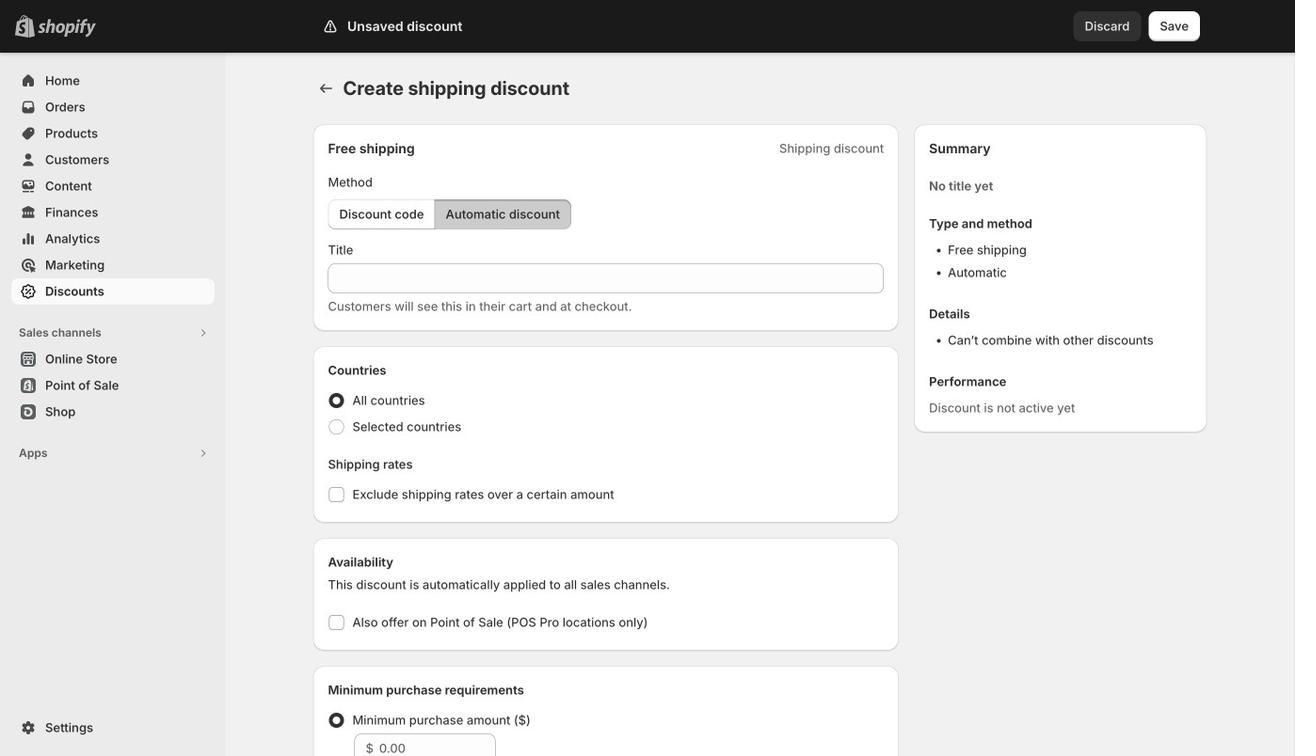 Task type: vqa. For each thing, say whether or not it's contained in the screenshot.
product
no



Task type: locate. For each thing, give the bounding box(es) containing it.
None text field
[[328, 264, 884, 294]]

0.00 text field
[[379, 734, 496, 757]]



Task type: describe. For each thing, give the bounding box(es) containing it.
shopify image
[[38, 19, 96, 37]]



